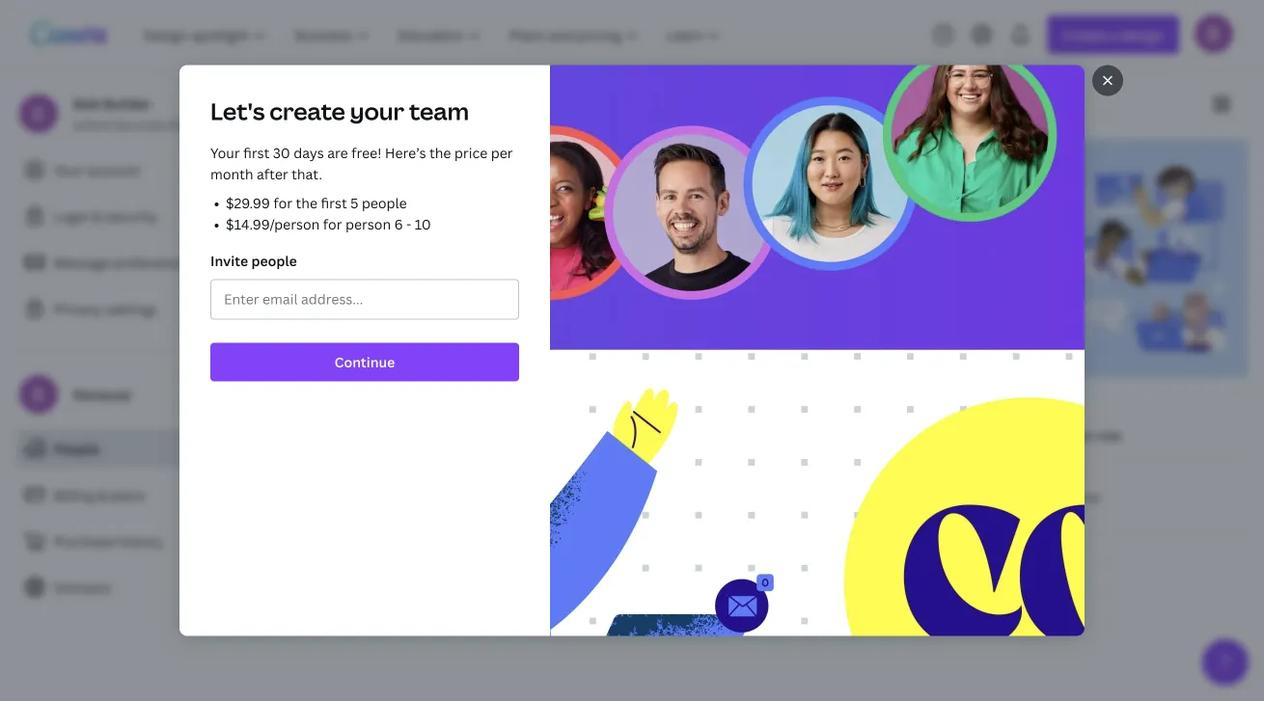 Task type: locate. For each thing, give the bounding box(es) containing it.
top level navigation element
[[131, 15, 737, 54]]

list
[[210, 193, 519, 235], [290, 237, 742, 301]]

1 vertical spatial people
[[362, 194, 407, 212]]

10
[[415, 215, 431, 234]]

1 vertical spatial people
[[54, 440, 99, 458]]

settings
[[105, 300, 157, 318]]

the
[[430, 144, 451, 162], [359, 162, 387, 185], [296, 194, 318, 212], [447, 239, 468, 257]]

1 horizontal spatial b0bth3builder2k23@gmail.com
[[597, 488, 801, 506]]

days
[[294, 144, 324, 162]]

0 vertical spatial people
[[266, 92, 325, 116]]

for up review,
[[424, 239, 443, 257]]

stay
[[305, 281, 334, 300]]

brand
[[357, 281, 396, 300]]

the up and
[[447, 239, 468, 257]]

your first 30 days are free! here's the price per month after that.
[[210, 144, 513, 183]]

you
[[455, 162, 486, 185]]

your for your first 30 days are free! here's the price per month after that.
[[210, 144, 240, 162]]

Email to invite text field
[[224, 281, 506, 318]]

1 vertical spatial b0bth3builder2k23@gmail.com
[[597, 488, 801, 506]]

0 vertical spatial b0bth3builder2k23@gmail.com
[[73, 115, 278, 134]]

continue button
[[210, 343, 519, 382]]

people up the 6
[[362, 194, 407, 212]]

1 vertical spatial team
[[514, 239, 547, 257]]

0 vertical spatial list
[[210, 193, 519, 235]]

0 horizontal spatial people
[[54, 440, 99, 458]]

30
[[273, 144, 290, 162], [503, 202, 521, 221]]

designs
[[519, 281, 568, 300]]

people up ,
[[391, 162, 450, 185]]

it's
[[429, 202, 448, 221]]

for inside premium features for the whole team ideate, create, review, and publish – all from one platform stay on brand across everyone's designs
[[424, 239, 443, 257]]

all
[[541, 260, 556, 278]]

the left price
[[430, 144, 451, 162]]

30 up the after
[[273, 144, 290, 162]]

people down $14.99/person
[[251, 252, 297, 270]]

domains link
[[15, 569, 251, 607]]

for right canva
[[357, 202, 377, 221]]

-
[[406, 215, 412, 234]]

person
[[346, 215, 391, 234]]

2 horizontal spatial team
[[514, 239, 547, 257]]

people for people
[[54, 440, 99, 458]]

& right login
[[93, 207, 102, 225]]

billing & plans link
[[15, 476, 251, 514]]

team up price
[[409, 96, 469, 127]]

personal
[[73, 386, 131, 404]]

purchase history
[[54, 532, 163, 551]]

across
[[399, 281, 442, 300]]

first up the after
[[243, 144, 270, 162]]

privacy settings link
[[15, 290, 251, 328]]

for up premium
[[323, 215, 342, 234]]

canva
[[313, 202, 354, 221]]

0 horizontal spatial your
[[54, 161, 84, 179]]

30 left "days!"
[[503, 202, 521, 221]]

your inside your first 30 days are free! here's the price per month after that.
[[210, 144, 240, 162]]

publish
[[478, 260, 526, 278]]

review,
[[401, 260, 447, 278]]

1 horizontal spatial team
[[409, 96, 469, 127]]

and
[[450, 260, 475, 278]]

people inside the people link
[[54, 440, 99, 458]]

0 vertical spatial &
[[93, 207, 102, 225]]

for
[[274, 194, 293, 212], [357, 202, 377, 221], [481, 202, 500, 221], [323, 215, 342, 234], [424, 239, 443, 257]]

people left (1)
[[266, 92, 325, 116]]

0 vertical spatial first
[[243, 144, 270, 162]]

team inside premium features for the whole team ideate, create, review, and publish – all from one platform stay on brand across everyone's designs
[[514, 239, 547, 257]]

1 horizontal spatial first
[[321, 194, 347, 212]]

create
[[270, 96, 345, 127]]

login & security
[[54, 207, 158, 225]]

team right a in the top of the page
[[363, 327, 396, 345]]

per
[[491, 144, 513, 162]]

1 horizontal spatial people
[[266, 92, 325, 116]]

your account
[[54, 161, 140, 179]]

platform
[[622, 260, 679, 278]]

1 vertical spatial 30
[[503, 202, 521, 221]]

for up $14.99/person
[[274, 194, 293, 212]]

1 vertical spatial list
[[290, 237, 742, 301]]

first left 5
[[321, 194, 347, 212]]

1 vertical spatial first
[[321, 194, 347, 212]]

try
[[290, 202, 310, 221]]

& inside 'link'
[[98, 486, 107, 504]]

are
[[327, 144, 348, 162]]

features
[[367, 239, 421, 257]]

days!
[[524, 202, 559, 221]]

0 horizontal spatial team
[[363, 327, 396, 345]]

1 horizontal spatial your
[[210, 144, 240, 162]]

premium
[[305, 239, 364, 257]]

create a team
[[305, 327, 396, 345]]

0 horizontal spatial first
[[243, 144, 270, 162]]

role
[[1096, 426, 1122, 445]]

invite
[[210, 252, 248, 270]]

one
[[594, 260, 619, 278]]

b0bth3builder2k23@gmail.com
[[73, 115, 278, 134], [597, 488, 801, 506]]

the down that.
[[296, 194, 318, 212]]

the inside your first 30 days are free! here's the price per month after that.
[[430, 144, 451, 162]]

first inside $29.99 for the first 5 people $14.99/person for person 6 - 10
[[321, 194, 347, 212]]

continue
[[335, 353, 395, 372]]

team up –
[[514, 239, 547, 257]]

& left plans
[[98, 486, 107, 504]]

on
[[337, 281, 354, 300]]

people
[[391, 162, 450, 185], [362, 194, 407, 212], [251, 252, 297, 270]]

& for billing
[[98, 486, 107, 504]]

first
[[243, 144, 270, 162], [321, 194, 347, 212]]

2 vertical spatial team
[[363, 327, 396, 345]]

builder
[[103, 94, 151, 112]]

0 vertical spatial 30
[[273, 144, 290, 162]]

security
[[105, 207, 158, 225]]

privacy settings
[[54, 300, 157, 318]]

1 vertical spatial &
[[98, 486, 107, 504]]

message preferences link
[[15, 243, 251, 282]]

whole
[[472, 239, 511, 257]]

your up month
[[210, 144, 240, 162]]

purchase history link
[[15, 522, 251, 561]]

people
[[266, 92, 325, 116], [54, 440, 99, 458]]

0 horizontal spatial 30
[[273, 144, 290, 162]]

your left account
[[54, 161, 84, 179]]

people up billing
[[54, 440, 99, 458]]

,
[[422, 202, 425, 221]]

0 horizontal spatial b0bth3builder2k23@gmail.com
[[73, 115, 278, 134]]

billing & plans
[[54, 486, 145, 504]]



Task type: describe. For each thing, give the bounding box(es) containing it.
billing
[[54, 486, 94, 504]]

the inside $29.99 for the first 5 people $14.99/person for person 6 - 10
[[296, 194, 318, 212]]

here's
[[385, 144, 426, 162]]

for right free
[[481, 202, 500, 221]]

price
[[455, 144, 488, 162]]

people (1)
[[266, 92, 351, 116]]

create
[[305, 327, 349, 345]]

your for your account
[[54, 161, 84, 179]]

people inside $29.99 for the first 5 people $14.99/person for person 6 - 10
[[362, 194, 407, 212]]

plans
[[110, 486, 145, 504]]

after
[[257, 165, 288, 183]]

domains
[[54, 579, 111, 597]]

5
[[351, 194, 359, 212]]

–
[[530, 260, 537, 278]]

people for people (1)
[[266, 92, 325, 116]]

in
[[339, 162, 355, 185]]

a
[[352, 327, 360, 345]]

30 inside your first 30 days are free! here's the price per month after that.
[[273, 144, 290, 162]]

account
[[87, 161, 140, 179]]

bring in the people you design with
[[290, 162, 587, 185]]

email
[[597, 426, 633, 445]]

preferences
[[113, 253, 192, 272]]

from
[[559, 260, 591, 278]]

create a team button
[[290, 317, 412, 355]]

bob
[[73, 94, 100, 112]]

ideate,
[[305, 260, 350, 278]]

teams
[[380, 202, 422, 221]]

2 vertical spatial people
[[251, 252, 297, 270]]

team
[[1058, 426, 1093, 445]]

6
[[394, 215, 403, 234]]

team role
[[1058, 426, 1122, 445]]

bring
[[290, 162, 335, 185]]

& for login
[[93, 207, 102, 225]]

your
[[350, 96, 405, 127]]

create,
[[353, 260, 398, 278]]

purchase
[[54, 532, 114, 551]]

everyone's
[[445, 281, 516, 300]]

message
[[54, 253, 110, 272]]

$29.99 for the first 5 people $14.99/person for person 6 - 10
[[226, 194, 431, 234]]

history
[[118, 532, 163, 551]]

login & security link
[[15, 197, 251, 236]]

with
[[550, 162, 587, 185]]

message preferences
[[54, 253, 192, 272]]

the right in
[[359, 162, 387, 185]]

people link
[[15, 430, 251, 468]]

let's create your team
[[210, 96, 469, 127]]

login
[[54, 207, 89, 225]]

design
[[490, 162, 546, 185]]

0 vertical spatial team
[[409, 96, 469, 127]]

premium features for the whole team ideate, create, review, and publish – all from one platform stay on brand across everyone's designs
[[305, 239, 679, 300]]

let's
[[210, 96, 265, 127]]

list containing premium features for the whole team
[[290, 237, 742, 301]]

1 horizontal spatial 30
[[503, 202, 521, 221]]

free
[[451, 202, 478, 221]]

list containing $29.99 for the first 5 people
[[210, 193, 519, 235]]

(1)
[[329, 92, 351, 116]]

0 vertical spatial people
[[391, 162, 450, 185]]

$29.99
[[226, 194, 270, 212]]

month
[[210, 165, 253, 183]]

team inside button
[[363, 327, 396, 345]]

invite people
[[210, 252, 297, 270]]

try canva for teams , it's free for 30 days!
[[290, 202, 559, 221]]

bob builder b0bth3builder2k23@gmail.com
[[73, 94, 278, 134]]

$14.99/person
[[226, 215, 320, 234]]

free!
[[351, 144, 382, 162]]

the inside premium features for the whole team ideate, create, review, and publish – all from one platform stay on brand across everyone's designs
[[447, 239, 468, 257]]

privacy
[[54, 300, 102, 318]]

first inside your first 30 days are free! here's the price per month after that.
[[243, 144, 270, 162]]

your account link
[[15, 151, 251, 189]]

that.
[[292, 165, 322, 183]]



Task type: vqa. For each thing, say whether or not it's contained in the screenshot.
1
no



